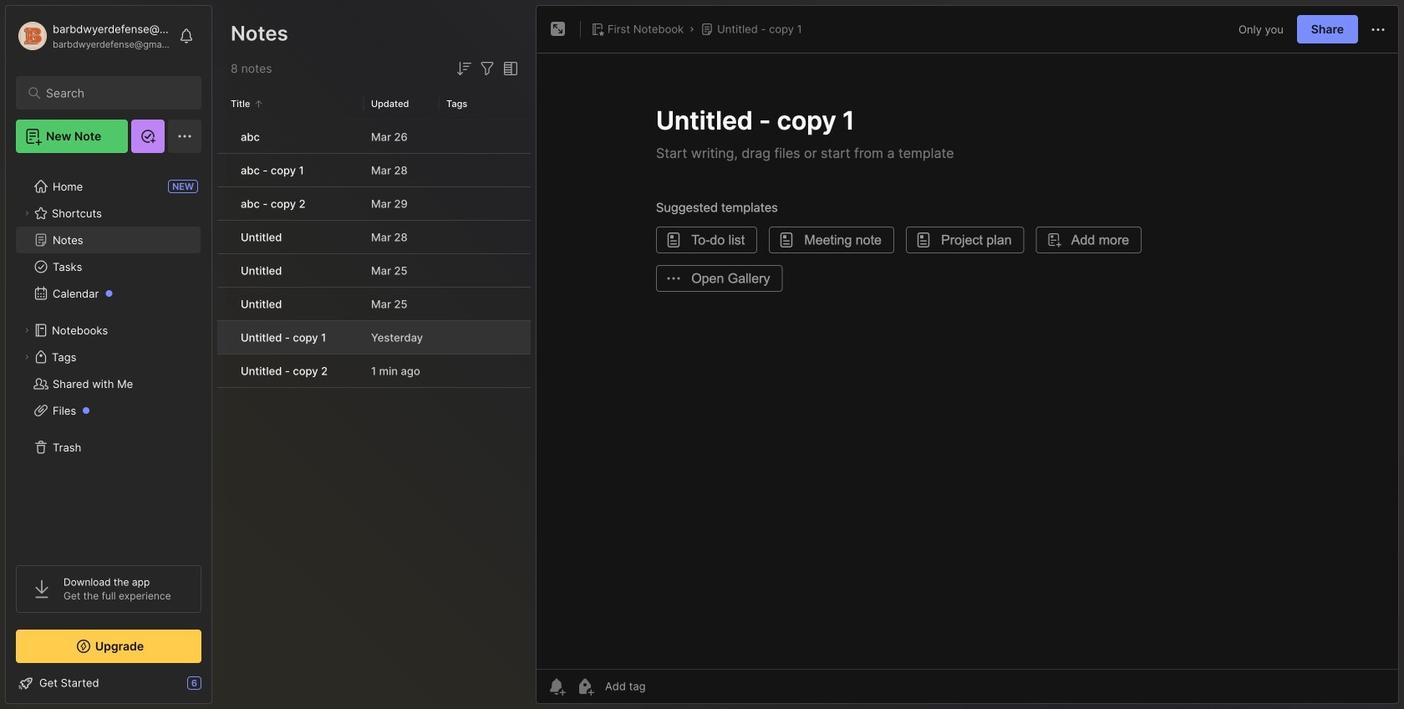 Task type: locate. For each thing, give the bounding box(es) containing it.
main element
[[0, 0, 217, 709]]

8 cell from the top
[[217, 355, 231, 387]]

Sort options field
[[454, 59, 474, 79]]

cell
[[217, 120, 231, 153], [217, 154, 231, 186], [217, 187, 231, 220], [217, 221, 231, 253], [217, 254, 231, 287], [217, 288, 231, 320], [217, 321, 231, 354], [217, 355, 231, 387]]

none search field inside main 'element'
[[46, 83, 179, 103]]

add filters image
[[477, 59, 497, 79]]

tree
[[6, 163, 212, 550]]

row group
[[217, 120, 531, 389]]

Help and Learning task checklist field
[[6, 670, 212, 696]]

More actions field
[[1369, 19, 1389, 40]]

None search field
[[46, 83, 179, 103]]

2 cell from the top
[[217, 154, 231, 186]]



Task type: describe. For each thing, give the bounding box(es) containing it.
6 cell from the top
[[217, 288, 231, 320]]

1 cell from the top
[[217, 120, 231, 153]]

Search text field
[[46, 85, 179, 101]]

expand notebooks image
[[22, 325, 32, 335]]

Add filters field
[[477, 59, 497, 79]]

expand note image
[[548, 19, 569, 39]]

click to collapse image
[[211, 678, 224, 698]]

expand tags image
[[22, 352, 32, 362]]

add tag image
[[575, 676, 595, 696]]

Add tag field
[[604, 679, 729, 694]]

View options field
[[497, 59, 521, 79]]

4 cell from the top
[[217, 221, 231, 253]]

5 cell from the top
[[217, 254, 231, 287]]

7 cell from the top
[[217, 321, 231, 354]]

Note Editor text field
[[537, 53, 1399, 669]]

tree inside main 'element'
[[6, 163, 212, 550]]

more actions image
[[1369, 20, 1389, 40]]

add a reminder image
[[547, 676, 567, 696]]

Account field
[[16, 19, 171, 53]]

3 cell from the top
[[217, 187, 231, 220]]

note window element
[[536, 5, 1400, 708]]



Task type: vqa. For each thing, say whether or not it's contained in the screenshot.
Note Editor text field
yes



